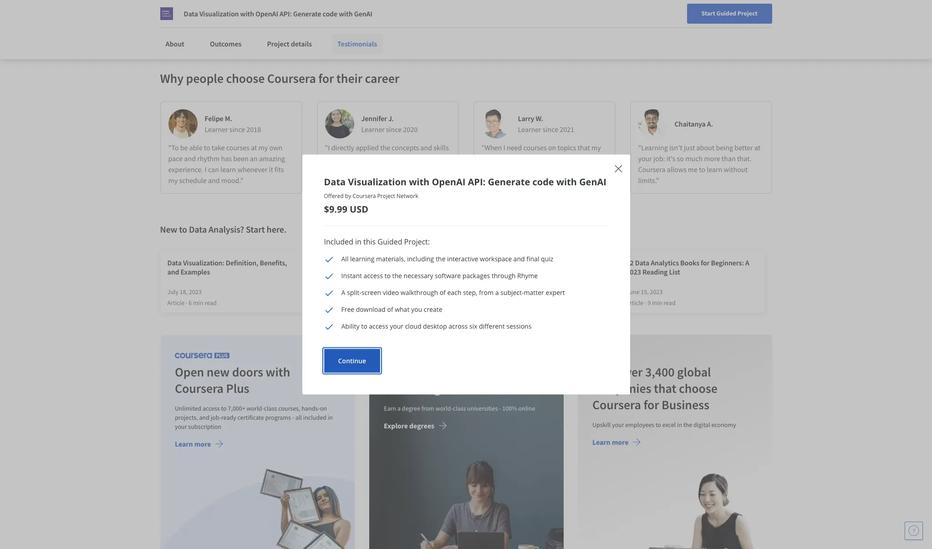 Task type: locate. For each thing, give the bounding box(es) containing it.
outcomes
[[210, 39, 242, 48]]

learn for more
[[707, 165, 723, 174]]

analysis? for start
[[209, 224, 244, 235]]

0 horizontal spatial class
[[264, 405, 277, 413]]

i left can
[[205, 165, 207, 174]]

project inside data visualization with openai api: generate code with genai offered by coursera project network $9.99 usd
[[377, 192, 395, 200]]

0 horizontal spatial that
[[578, 143, 590, 152]]

access inside unlimited access to 7,000+ world-class courses, hands-on projects, and job-ready certificate programs - all included in your subscription
[[202, 405, 220, 413]]

2 world- from the left
[[435, 405, 453, 413]]

1 horizontal spatial generate
[[488, 176, 530, 188]]

on inside unlimited access to 7,000+ world-class courses, hands-on projects, and job-ready certificate programs - all included in your subscription
[[320, 405, 327, 413]]

courses inside "i directly applied the concepts and skills i learned from my courses to an exciting new project at work."
[[380, 154, 403, 163]]

from inside "i directly applied the concepts and skills i learned from my courses to an exciting new project at work."
[[353, 154, 368, 163]]

i left the need
[[504, 143, 505, 152]]

coursera up usd
[[353, 192, 376, 200]]

your right find
[[693, 10, 705, 19]]

access for instant access to the necessary software packages through rhyme
[[364, 271, 383, 280]]

1 horizontal spatial genai
[[579, 176, 607, 188]]

instant
[[341, 271, 362, 280]]

0 horizontal spatial november
[[320, 288, 348, 296]]

0 vertical spatial analysis?
[[209, 224, 244, 235]]

1 november from the left
[[320, 288, 348, 296]]

2 horizontal spatial courses
[[524, 143, 547, 152]]

2023 inside november 20, 2023 article · 5 min read
[[359, 288, 371, 296]]

2 learner from the left
[[361, 125, 385, 134]]

0 horizontal spatial new
[[206, 364, 229, 381]]

learn down has
[[220, 165, 236, 174]]

so
[[677, 154, 684, 163]]

1 world- from the left
[[246, 405, 264, 413]]

0 vertical spatial api:
[[280, 9, 292, 18]]

generate left or in the top of the page
[[293, 9, 321, 18]]

✕ button
[[615, 161, 623, 176]]

job-
[[211, 414, 221, 422]]

that inside "when i need courses on topics that my university doesn't offer, coursera is one of the best places to go."
[[578, 143, 590, 152]]

data inside 12 data analytics books for beginners: a 2023 reading list
[[635, 258, 650, 268]]

coursera inside "learning isn't just about being better at your job: it's so much more than that. coursera allows me to learn without limits."
[[638, 165, 666, 174]]

read
[[205, 299, 217, 307], [358, 299, 370, 307], [664, 299, 676, 307]]

0 horizontal spatial an
[[250, 154, 258, 163]]

article inside june 15, 2023 article · 9 min read
[[627, 299, 644, 307]]

0 horizontal spatial since
[[229, 125, 245, 134]]

job:
[[654, 154, 665, 163]]

business
[[662, 397, 710, 413]]

new
[[706, 10, 718, 19], [160, 224, 177, 235]]

article down july
[[167, 299, 185, 307]]

· for 12 data analytics books for beginners: a 2023 reading list
[[645, 299, 646, 307]]

2023 up download
[[359, 288, 371, 296]]

code for data visualization with openai api: generate code with genai
[[323, 9, 338, 18]]

find your new career
[[680, 10, 737, 19]]

2 20, from the left
[[503, 288, 511, 296]]

genai up testimonials link
[[354, 9, 372, 18]]

1 class from the left
[[264, 405, 277, 413]]

unlimited
[[175, 405, 201, 413]]

3 read from the left
[[664, 299, 676, 307]]

work."
[[370, 165, 389, 174]]

0 horizontal spatial visualization
[[199, 9, 239, 18]]

api: left "laptops"
[[280, 9, 292, 18]]

· left 9 at bottom
[[645, 299, 646, 307]]

0 horizontal spatial courses
[[226, 143, 250, 152]]

0 vertical spatial on
[[548, 143, 556, 152]]

0 horizontal spatial career
[[365, 70, 399, 87]]

about
[[697, 143, 715, 152]]

genai for data visualization with openai api: generate code with genai offered by coursera project network $9.99 usd
[[579, 176, 607, 188]]

api: for data visualization with openai api: generate code with genai
[[280, 9, 292, 18]]

with inside the advance your career with an online degree
[[496, 364, 521, 381]]

1 horizontal spatial learn more link
[[593, 438, 641, 449]]

data right 12
[[635, 258, 650, 268]]

to down what is data analysis? (with examples)
[[385, 271, 391, 280]]

0 horizontal spatial learn more
[[175, 440, 211, 449]]

openai for data visualization with openai api: generate code with genai offered by coursera project network $9.99 usd
[[432, 176, 466, 188]]

learner down larry
[[518, 125, 541, 134]]

at inside "to be able to take courses at my own pace and rhythm has been an amazing experience. i can learn whenever it fits my schedule and mood."
[[251, 143, 257, 152]]

1 horizontal spatial new
[[706, 10, 718, 19]]

0 horizontal spatial in
[[328, 414, 333, 422]]

class up "programs"
[[264, 405, 277, 413]]

1 since from the left
[[229, 125, 245, 134]]

1 horizontal spatial analysis?
[[360, 258, 388, 268]]

api: down university
[[468, 176, 486, 188]]

1 read from the left
[[205, 299, 217, 307]]

an inside "i directly applied the concepts and skills i learned from my courses to an exciting new project at work."
[[413, 154, 420, 163]]

a right earn
[[397, 405, 400, 413]]

new
[[325, 165, 338, 174], [206, 364, 229, 381]]

since inside jennifer j. learner since 2020
[[386, 125, 402, 134]]

openai down the exciting
[[432, 176, 466, 188]]

- left 100% on the right
[[499, 405, 501, 413]]

1 horizontal spatial api:
[[468, 176, 486, 188]]

learner inside felipe m. learner since 2018
[[205, 125, 228, 134]]

the
[[380, 143, 390, 152], [489, 165, 499, 174], [436, 254, 446, 263], [392, 271, 402, 280], [684, 421, 692, 429]]

2 read from the left
[[358, 299, 370, 307]]

november 20, 2023 article · 5 min read
[[320, 288, 371, 307]]

courses inside "when i need courses on topics that my university doesn't offer, coursera is one of the best places to go."
[[524, 143, 547, 152]]

explore
[[384, 422, 408, 431]]

2 horizontal spatial in
[[677, 421, 682, 429]]

0 vertical spatial of
[[482, 165, 488, 174]]

min inside november 20, 2023 article · 5 min read
[[346, 299, 356, 307]]

with right computers
[[392, 5, 406, 14]]

learn more link down upskill
[[593, 438, 641, 449]]

1 20, from the left
[[350, 288, 358, 296]]

without
[[724, 165, 748, 174]]

data inside 15 data analyst interview questions and answers
[[482, 258, 497, 268]]

june 15, 2023 article · 9 min read
[[627, 288, 676, 307]]

data right 15
[[482, 258, 497, 268]]

2 november from the left
[[473, 288, 501, 296]]

sessions
[[507, 322, 532, 330]]

books
[[681, 258, 700, 268]]

1 horizontal spatial more
[[612, 438, 629, 447]]

in left this on the left of page
[[355, 237, 362, 247]]

free download of what you create
[[341, 305, 443, 314]]

- inside unlimited access to 7,000+ world-class courses, hands-on projects, and job-ready certificate programs - all included in your subscription
[[292, 414, 294, 422]]

100%
[[502, 405, 517, 413]]

to inside "learning isn't just about being better at your job: it's so much more than that. coursera allows me to learn without limits."
[[699, 165, 706, 174]]

0 horizontal spatial choose
[[226, 70, 265, 87]]

step,
[[463, 288, 478, 297]]

3 since from the left
[[543, 125, 558, 134]]

and inside unlimited access to 7,000+ world-class courses, hands-on projects, and job-ready certificate programs - all included in your subscription
[[199, 414, 209, 422]]

skills
[[434, 143, 449, 152]]

20, inside november 20, 2023 article · 5 min read
[[350, 288, 358, 296]]

data visualization with openai api: generate code with genai offered by coursera project network $9.99 usd
[[324, 176, 607, 215]]

since inside felipe m. learner since 2018
[[229, 125, 245, 134]]

that left global
[[654, 381, 677, 397]]

is
[[255, 5, 259, 14], [583, 154, 588, 163]]

new down the learned
[[325, 165, 338, 174]]

advance
[[384, 364, 429, 381]]

code up testimonials link
[[323, 9, 338, 18]]

1 · from the left
[[186, 299, 187, 307]]

me
[[688, 165, 698, 174]]

i inside "i directly applied the concepts and skills i learned from my courses to an exciting new project at work."
[[325, 154, 327, 163]]

my inside "i directly applied the concepts and skills i learned from my courses to an exciting new project at work."
[[369, 154, 379, 163]]

world- inside unlimited access to 7,000+ world-class courses, hands-on projects, and job-ready certificate programs - all included in your subscription
[[246, 405, 264, 413]]

learner for jennifer
[[361, 125, 385, 134]]

1 horizontal spatial ·
[[339, 299, 340, 307]]

min right 5
[[346, 299, 356, 307]]

1 vertical spatial genai
[[579, 176, 607, 188]]

min right 6
[[193, 299, 203, 307]]

world- up certificate at the bottom of page
[[246, 405, 264, 413]]

learner down the jennifer
[[361, 125, 385, 134]]

to left the go."
[[536, 165, 542, 174]]

1 horizontal spatial learn more
[[593, 438, 629, 447]]

· for what is data analysis? (with examples)
[[339, 299, 340, 307]]

learned
[[328, 154, 352, 163]]

0 horizontal spatial learn
[[220, 165, 236, 174]]

class
[[264, 405, 277, 413], [453, 405, 466, 413]]

and right questions
[[585, 258, 597, 268]]

an
[[250, 154, 258, 163], [413, 154, 420, 163], [523, 364, 537, 381]]

packages
[[463, 271, 490, 280]]

0 horizontal spatial world-
[[246, 405, 264, 413]]

your inside unlimited access to 7,000+ world-class courses, hands-on projects, and job-ready certificate programs - all included in your subscription
[[175, 423, 187, 431]]

1 horizontal spatial visualization
[[348, 176, 407, 188]]

to up rhythm
[[204, 143, 210, 152]]

coursera project network image
[[160, 7, 173, 20]]

1 vertical spatial openai
[[432, 176, 466, 188]]

just
[[684, 143, 695, 152]]

for right books
[[701, 258, 710, 268]]

learner down felipe
[[205, 125, 228, 134]]

with up "network"
[[409, 176, 430, 188]]

2 vertical spatial access
[[202, 405, 220, 413]]

interview
[[522, 258, 552, 268]]

0 horizontal spatial 20,
[[350, 288, 358, 296]]

my down experience.
[[168, 176, 178, 185]]

offer,
[[537, 154, 553, 163]]

your down "learning
[[638, 154, 652, 163]]

visualization up the outcomes link
[[199, 9, 239, 18]]

project:
[[404, 237, 430, 247]]

0 horizontal spatial api:
[[280, 9, 292, 18]]

courses inside "to be able to take courses at my own pace and rhythm has been an amazing experience. i can learn whenever it fits my schedule and mood."
[[226, 143, 250, 152]]

1 vertical spatial -
[[292, 414, 294, 422]]

1 horizontal spatial from
[[421, 405, 434, 413]]

the left the digital
[[684, 421, 692, 429]]

start
[[702, 9, 716, 17], [246, 224, 265, 235]]

november inside november 20, 2023 article · 5 min read
[[320, 288, 348, 296]]

be
[[180, 143, 188, 152]]

read for definition,
[[205, 299, 217, 307]]

"to
[[168, 143, 179, 152]]

learner inside jennifer j. learner since 2020
[[361, 125, 385, 134]]

a.
[[707, 120, 713, 129]]

2 horizontal spatial more
[[704, 154, 720, 163]]

access down what is data analysis? (with examples)
[[364, 271, 383, 280]]

0 vertical spatial that
[[578, 143, 590, 152]]

coursera up limits."
[[638, 165, 666, 174]]

my up one
[[592, 143, 601, 152]]

beginners:
[[711, 258, 744, 268]]

genai inside data visualization with openai api: generate code with genai offered by coursera project network $9.99 usd
[[579, 176, 607, 188]]

visualization inside data visualization with openai api: generate code with genai offered by coursera project network $9.99 usd
[[348, 176, 407, 188]]

0 vertical spatial genai
[[354, 9, 372, 18]]

20, down instant
[[350, 288, 358, 296]]

your
[[693, 10, 705, 19], [638, 154, 652, 163], [390, 322, 404, 330], [432, 364, 457, 381], [612, 421, 624, 429], [175, 423, 187, 431]]

0 horizontal spatial min
[[193, 299, 203, 307]]

rhythm
[[197, 154, 220, 163]]

2 horizontal spatial min
[[652, 299, 663, 307]]

1 learn from the left
[[220, 165, 236, 174]]

1 horizontal spatial new
[[325, 165, 338, 174]]

20, for november 20, 2023 article · 5 min read
[[350, 288, 358, 296]]

None search field
[[130, 6, 348, 24]]

data up offered
[[324, 176, 346, 188]]

article inside november 20, 2023 article · 5 min read
[[320, 299, 338, 307]]

your down the projects,
[[175, 423, 187, 431]]

chaitanya
[[675, 120, 706, 129]]

at down 2018
[[251, 143, 257, 152]]

2 · from the left
[[339, 299, 340, 307]]

1 horizontal spatial in
[[355, 237, 362, 247]]

desktop right or in the top of the page
[[332, 5, 357, 14]]

2 vertical spatial i
[[205, 165, 207, 174]]

coursera down topics
[[555, 154, 582, 163]]

3 · from the left
[[645, 299, 646, 307]]

guided for this
[[208, 5, 230, 14]]

coursera inside data visualization with openai api: generate code with genai offered by coursera project network $9.99 usd
[[353, 192, 376, 200]]

7,000+
[[228, 405, 245, 413]]

1 article from the left
[[167, 299, 185, 307]]

at inside "learning isn't just about being better at your job: it's so much more than that. coursera allows me to learn without limits."
[[755, 143, 761, 152]]

degree up explore degrees
[[402, 405, 420, 413]]

min inside july 18, 2023 article · 6 min read
[[193, 299, 203, 307]]

visualization for data visualization with openai api: generate code with genai offered by coursera project network $9.99 usd
[[348, 176, 407, 188]]

0 horizontal spatial ·
[[186, 299, 187, 307]]

since inside larry w. learner since 2021
[[543, 125, 558, 134]]

access
[[364, 271, 383, 280], [369, 322, 388, 330], [202, 405, 220, 413]]

since down m.
[[229, 125, 245, 134]]

j.
[[388, 114, 394, 123]]

learn more down subscription on the left bottom of page
[[175, 440, 211, 449]]

0 vertical spatial career
[[365, 70, 399, 87]]

3 min from the left
[[652, 299, 663, 307]]

class left universities at the right bottom of page
[[453, 405, 466, 413]]

0 horizontal spatial openai
[[256, 9, 278, 18]]

1 horizontal spatial learner
[[361, 125, 385, 134]]

2018
[[247, 125, 261, 134]]

more down employees
[[612, 438, 629, 447]]

2 article from the left
[[320, 299, 338, 307]]

courses up been
[[226, 143, 250, 152]]

online inside the advance your career with an online degree
[[384, 381, 418, 397]]

3 article from the left
[[627, 299, 644, 307]]

2 horizontal spatial read
[[664, 299, 676, 307]]

that
[[578, 143, 590, 152], [654, 381, 677, 397]]

2 min from the left
[[346, 299, 356, 307]]

2 learn from the left
[[707, 165, 723, 174]]

english
[[758, 10, 780, 19]]

their
[[337, 70, 363, 87]]

· left 6
[[186, 299, 187, 307]]

of left each
[[440, 288, 446, 297]]

api: inside data visualization with openai api: generate code with genai offered by coursera project network $9.99 usd
[[468, 176, 486, 188]]

november down packages
[[473, 288, 501, 296]]

article down "june"
[[627, 299, 644, 307]]

1 horizontal spatial career
[[459, 364, 494, 381]]

1 horizontal spatial openai
[[432, 176, 466, 188]]

since for m.
[[229, 125, 245, 134]]

1 vertical spatial of
[[440, 288, 446, 297]]

1 horizontal spatial at
[[362, 165, 368, 174]]

generate inside data visualization with openai api: generate code with genai offered by coursera project network $9.99 usd
[[488, 176, 530, 188]]

new inside open new doors with coursera plus
[[206, 364, 229, 381]]

0 vertical spatial online
[[384, 381, 418, 397]]

experience.
[[168, 165, 203, 174]]

0 horizontal spatial is
[[255, 5, 259, 14]]

0 horizontal spatial start
[[246, 224, 265, 235]]

0 vertical spatial new
[[706, 10, 718, 19]]

learn more link
[[593, 438, 641, 449], [175, 440, 224, 451]]

2 vertical spatial from
[[421, 405, 434, 413]]

the right applied
[[380, 143, 390, 152]]

a up 5
[[341, 288, 345, 297]]

new inside "i directly applied the concepts and skills i learned from my courses to an exciting new project at work."
[[325, 165, 338, 174]]

0 horizontal spatial guided
[[208, 5, 230, 14]]

guided inside the start guided project button
[[717, 9, 737, 17]]

learn down than
[[707, 165, 723, 174]]

november up 5
[[320, 288, 348, 296]]

access up job-
[[202, 405, 220, 413]]

0 vertical spatial a
[[746, 258, 750, 268]]

min inside june 15, 2023 article · 9 min read
[[652, 299, 663, 307]]

2023 right 18, on the bottom of page
[[189, 288, 202, 296]]

article for what is data analysis? (with examples)
[[320, 299, 338, 307]]

read inside november 20, 2023 article · 5 min read
[[358, 299, 370, 307]]

with up 100% on the right
[[496, 364, 521, 381]]

read right 6
[[205, 299, 217, 307]]

1 horizontal spatial start
[[702, 9, 716, 17]]

new down coursera plus image
[[206, 364, 229, 381]]

0 horizontal spatial i
[[205, 165, 207, 174]]

1 horizontal spatial min
[[346, 299, 356, 307]]

learn inside "learning isn't just about being better at your job: it's so much more than that. coursera allows me to learn without limits."
[[707, 165, 723, 174]]

join over 3,400 global companies that choose coursera for business
[[593, 364, 718, 413]]

global
[[677, 364, 711, 381]]

read inside july 18, 2023 article · 6 min read
[[205, 299, 217, 307]]

0 horizontal spatial -
[[292, 414, 294, 422]]

jennifer
[[361, 114, 387, 123]]

generate down best
[[488, 176, 530, 188]]

a left reliable
[[407, 5, 411, 14]]

since
[[229, 125, 245, 134], [386, 125, 402, 134], [543, 125, 558, 134]]

on up offer,
[[548, 143, 556, 152]]

2 horizontal spatial learner
[[518, 125, 541, 134]]

since down 'j.'
[[386, 125, 402, 134]]

desktop down create
[[423, 322, 447, 330]]

open
[[175, 364, 204, 381]]

0 horizontal spatial code
[[323, 9, 338, 18]]

and up subscription on the left bottom of page
[[199, 414, 209, 422]]

20, for november 20, 2023
[[503, 288, 511, 296]]

2023 inside june 15, 2023 article · 9 min read
[[650, 288, 663, 296]]

including
[[407, 254, 434, 263]]

0 vertical spatial access
[[364, 271, 383, 280]]

visualization
[[199, 9, 239, 18], [348, 176, 407, 188]]

0 horizontal spatial on
[[320, 405, 327, 413]]

class inside unlimited access to 7,000+ world-class courses, hands-on projects, and job-ready certificate programs - all included in your subscription
[[264, 405, 277, 413]]

0 horizontal spatial genai
[[354, 9, 372, 18]]

0 vertical spatial code
[[323, 9, 338, 18]]

since for w.
[[543, 125, 558, 134]]

2 since from the left
[[386, 125, 402, 134]]

new to data analysis? start here.
[[160, 224, 287, 235]]

a
[[746, 258, 750, 268], [341, 288, 345, 297]]

learner inside larry w. learner since 2021
[[518, 125, 541, 134]]

analysis? down "included in this guided project:"
[[360, 258, 388, 268]]

of left what
[[387, 305, 393, 314]]

larry
[[518, 114, 534, 123]]

open new doors with coursera plus
[[175, 364, 290, 397]]

3 learner from the left
[[518, 125, 541, 134]]

2 vertical spatial of
[[387, 305, 393, 314]]

project inside this guided project is designed for laptops or desktop computers with a reliable internet connection, not mobile devices.
[[231, 5, 253, 14]]

0 horizontal spatial analysis?
[[209, 224, 244, 235]]

learner for felipe
[[205, 125, 228, 134]]

1 vertical spatial analysis?
[[360, 258, 388, 268]]

0 vertical spatial i
[[504, 143, 505, 152]]

1 min from the left
[[193, 299, 203, 307]]

code inside data visualization with openai api: generate code with genai offered by coursera project network $9.99 usd
[[533, 176, 554, 188]]

learn inside "to be able to take courses at my own pace and rhythm has been an amazing experience. i can learn whenever it fits my schedule and mood."
[[220, 165, 236, 174]]

for inside this guided project is designed for laptops or desktop computers with a reliable internet connection, not mobile devices.
[[290, 5, 299, 14]]

openai inside data visualization with openai api: generate code with genai offered by coursera project network $9.99 usd
[[432, 176, 466, 188]]

0 horizontal spatial generate
[[293, 9, 321, 18]]

2 horizontal spatial since
[[543, 125, 558, 134]]

world- down the advance your career with an online degree at the bottom
[[435, 405, 453, 413]]

1 horizontal spatial that
[[654, 381, 677, 397]]

to inside "when i need courses on topics that my university doesn't offer, coursera is one of the best places to go."
[[536, 165, 542, 174]]

interactive
[[447, 254, 478, 263]]

of down university
[[482, 165, 488, 174]]

2023 for what is data analysis? (with examples)
[[359, 288, 371, 296]]

0 horizontal spatial online
[[384, 381, 418, 397]]

0 horizontal spatial learner
[[205, 125, 228, 134]]

5
[[342, 299, 345, 307]]

0 horizontal spatial new
[[160, 224, 177, 235]]

access down download
[[369, 322, 388, 330]]

felipe
[[205, 114, 223, 123]]

0 vertical spatial from
[[353, 154, 368, 163]]

and inside data visualization: definition, benefits, and examples
[[167, 268, 179, 277]]

one
[[590, 154, 601, 163]]

career up universities at the right bottom of page
[[459, 364, 494, 381]]

0 vertical spatial degree
[[420, 381, 458, 397]]

article inside july 18, 2023 article · 6 min read
[[167, 299, 185, 307]]

a left subject-
[[495, 288, 499, 297]]

1 learner from the left
[[205, 125, 228, 134]]

1 vertical spatial is
[[583, 154, 588, 163]]

2023 right 15,
[[650, 288, 663, 296]]

1 vertical spatial desktop
[[423, 322, 447, 330]]

1 horizontal spatial a
[[746, 258, 750, 268]]

an inside "to be able to take courses at my own pace and rhythm has been an amazing experience. i can learn whenever it fits my schedule and mood."
[[250, 154, 258, 163]]

learn
[[220, 165, 236, 174], [707, 165, 723, 174]]

project inside button
[[738, 9, 758, 17]]

guided inside this guided project is designed for laptops or desktop computers with a reliable internet connection, not mobile devices.
[[208, 5, 230, 14]]

2 horizontal spatial ·
[[645, 299, 646, 307]]

1 vertical spatial i
[[325, 154, 327, 163]]

article left 5
[[320, 299, 338, 307]]

felipe m. learner since 2018
[[205, 114, 261, 134]]

at right "better"
[[755, 143, 761, 152]]

coursera down project details in the left of the page
[[267, 70, 316, 87]]

learn more down upskill
[[593, 438, 629, 447]]

world- for 7,000+
[[246, 405, 264, 413]]

2 class from the left
[[453, 405, 466, 413]]

your right advance
[[432, 364, 457, 381]]

at for better
[[755, 143, 761, 152]]

2023 inside july 18, 2023 article · 6 min read
[[189, 288, 202, 296]]

1 horizontal spatial 20,
[[503, 288, 511, 296]]

· inside june 15, 2023 article · 9 min read
[[645, 299, 646, 307]]

at inside "i directly applied the concepts and skills i learned from my courses to an exciting new project at work."
[[362, 165, 368, 174]]

benefits,
[[260, 258, 287, 268]]

1 horizontal spatial -
[[499, 405, 501, 413]]

on inside "when i need courses on topics that my university doesn't offer, coursera is one of the best places to go."
[[548, 143, 556, 152]]

1 horizontal spatial guided
[[378, 237, 402, 247]]

a inside 12 data analytics books for beginners: a 2023 reading list
[[746, 258, 750, 268]]

definition,
[[226, 258, 258, 268]]

·
[[186, 299, 187, 307], [339, 299, 340, 307], [645, 299, 646, 307]]

genai down one
[[579, 176, 607, 188]]

desktop inside this guided project is designed for laptops or desktop computers with a reliable internet connection, not mobile devices.
[[332, 5, 357, 14]]

learn down upskill
[[593, 438, 611, 447]]

1 horizontal spatial code
[[533, 176, 554, 188]]

- left all
[[292, 414, 294, 422]]

· inside november 20, 2023 article · 5 min read
[[339, 299, 340, 307]]

a
[[407, 5, 411, 14], [495, 288, 499, 297], [397, 405, 400, 413]]

your inside the advance your career with an online degree
[[432, 364, 457, 381]]

november for november 20, 2023
[[473, 288, 501, 296]]



Task type: describe. For each thing, give the bounding box(es) containing it.
the inside "when i need courses on topics that my university doesn't offer, coursera is one of the best places to go."
[[489, 165, 499, 174]]

learning
[[350, 254, 375, 263]]

"learning
[[638, 143, 668, 152]]

english button
[[741, 0, 796, 30]]

six
[[470, 322, 478, 330]]

2 horizontal spatial from
[[479, 288, 494, 297]]

the up instant access to the necessary software packages through rhyme
[[436, 254, 446, 263]]

own
[[269, 143, 283, 152]]

find
[[680, 10, 691, 19]]

min for is
[[346, 299, 356, 307]]

and up experience.
[[184, 154, 196, 163]]

designed
[[261, 5, 289, 14]]

to inside unlimited access to 7,000+ world-class courses, hands-on projects, and job-ready certificate programs - all included in your subscription
[[221, 405, 226, 413]]

coursera inside "when i need courses on topics that my university doesn't offer, coursera is one of the best places to go."
[[555, 154, 582, 163]]

download
[[356, 305, 386, 314]]

need
[[507, 143, 522, 152]]

start inside button
[[702, 9, 716, 17]]

what is data analysis? (with examples)
[[320, 258, 440, 268]]

data right the is
[[344, 258, 359, 268]]

answers
[[473, 268, 499, 277]]

project details
[[267, 39, 312, 48]]

guided for start
[[717, 9, 737, 17]]

jennifer j. learner since 2020
[[361, 114, 418, 134]]

reliable
[[413, 5, 435, 14]]

article for 12 data analytics books for beginners: a 2023 reading list
[[627, 299, 644, 307]]

able
[[189, 143, 203, 152]]

your left cloud
[[390, 322, 404, 330]]

coursera inside join over 3,400 global companies that choose coursera for business
[[593, 397, 641, 413]]

laptops
[[300, 5, 323, 14]]

excel
[[663, 421, 676, 429]]

whenever
[[238, 165, 267, 174]]

0 horizontal spatial a
[[341, 288, 345, 297]]

api: for data visualization with openai api: generate code with genai offered by coursera project network $9.99 usd
[[468, 176, 486, 188]]

since for j.
[[386, 125, 402, 134]]

that inside join over 3,400 global companies that choose coursera for business
[[654, 381, 677, 397]]

2023 for 12 data analytics books for beginners: a 2023 reading list
[[650, 288, 663, 296]]

2 horizontal spatial a
[[495, 288, 499, 297]]

ability
[[341, 322, 360, 330]]

for left their
[[318, 70, 334, 87]]

this
[[194, 5, 207, 14]]

all learning materials, including the interactive workspace and final quiz
[[341, 254, 554, 263]]

and down can
[[208, 176, 220, 185]]

why people choose coursera for their career
[[160, 70, 399, 87]]

people
[[186, 70, 224, 87]]

amazing
[[259, 154, 285, 163]]

learner for larry
[[518, 125, 541, 134]]

1 horizontal spatial of
[[440, 288, 446, 297]]

hands-
[[301, 405, 320, 413]]

min for data
[[652, 299, 663, 307]]

included
[[324, 237, 353, 247]]

questions
[[553, 258, 584, 268]]

usd
[[350, 203, 368, 215]]

analysis? for (with
[[360, 258, 388, 268]]

list
[[669, 268, 680, 277]]

i inside "when i need courses on topics that my university doesn't offer, coursera is one of the best places to go."
[[504, 143, 505, 152]]

data inside data visualization: definition, benefits, and examples
[[167, 258, 182, 268]]

earn
[[384, 405, 396, 413]]

to left excel
[[656, 421, 661, 429]]

employees
[[625, 421, 654, 429]]

mood."
[[221, 176, 243, 185]]

class for universities
[[453, 405, 466, 413]]

allows
[[667, 165, 687, 174]]

with right or in the top of the page
[[339, 9, 353, 18]]

0 horizontal spatial more
[[194, 440, 211, 449]]

in inside unlimited access to 7,000+ world-class courses, hands-on projects, and job-ready certificate programs - all included in your subscription
[[328, 414, 333, 422]]

of inside "when i need courses on topics that my university doesn't offer, coursera is one of the best places to go."
[[482, 165, 488, 174]]

1 horizontal spatial desktop
[[423, 322, 447, 330]]

0 vertical spatial choose
[[226, 70, 265, 87]]

min for visualization:
[[193, 299, 203, 307]]

2020
[[403, 125, 418, 134]]

your inside "learning isn't just about being better at your job: it's so much more than that. coursera allows me to learn without limits."
[[638, 154, 652, 163]]

larry w. learner since 2021
[[518, 114, 574, 134]]

world- for from
[[435, 405, 453, 413]]

by
[[345, 192, 351, 200]]

15 data analyst interview questions and answers
[[473, 258, 597, 277]]

and inside 15 data analyst interview questions and answers
[[585, 258, 597, 268]]

subject-
[[501, 288, 524, 297]]

software
[[435, 271, 461, 280]]

certificate
[[237, 414, 264, 422]]

this
[[363, 237, 376, 247]]

digital
[[694, 421, 710, 429]]

ready
[[221, 414, 236, 422]]

coursera inside open new doors with coursera plus
[[175, 381, 223, 397]]

devices.
[[266, 16, 290, 25]]

1 vertical spatial new
[[160, 224, 177, 235]]

and left final
[[514, 254, 525, 263]]

visualization for data visualization with openai api: generate code with genai
[[199, 9, 239, 18]]

more inside "learning isn't just about being better at your job: it's so much more than that. coursera allows me to learn without limits."
[[704, 154, 720, 163]]

plus
[[226, 381, 249, 397]]

through
[[492, 271, 516, 280]]

project details link
[[262, 34, 317, 54]]

article for data visualization: definition, benefits, and examples
[[167, 299, 185, 307]]

i inside "to be able to take courses at my own pace and rhythm has been an amazing experience. i can learn whenever it fits my schedule and mood."
[[205, 165, 207, 174]]

details
[[291, 39, 312, 48]]

reading
[[643, 268, 668, 277]]

better
[[735, 143, 753, 152]]

unlimited access to 7,000+ world-class courses, hands-on projects, and job-ready certificate programs - all included in your subscription
[[175, 405, 333, 431]]

openai for data visualization with openai api: generate code with genai
[[256, 9, 278, 18]]

project
[[339, 165, 361, 174]]

is inside this guided project is designed for laptops or desktop computers with a reliable internet connection, not mobile devices.
[[255, 5, 259, 14]]

concepts
[[392, 143, 419, 152]]

"i directly applied the concepts and skills i learned from my courses to an exciting new project at work."
[[325, 143, 449, 174]]

class for courses,
[[264, 405, 277, 413]]

career
[[719, 10, 737, 19]]

with inside open new doors with coursera plus
[[266, 364, 290, 381]]

a inside this guided project is designed for laptops or desktop computers with a reliable internet connection, not mobile devices.
[[407, 5, 411, 14]]

with down topics
[[557, 176, 577, 188]]

outcomes link
[[204, 34, 247, 54]]

1 vertical spatial access
[[369, 322, 388, 330]]

1 vertical spatial degree
[[402, 405, 420, 413]]

choose inside join over 3,400 global companies that choose coursera for business
[[679, 381, 718, 397]]

to up 'visualization:'
[[179, 224, 187, 235]]

courses,
[[278, 405, 300, 413]]

for inside join over 3,400 global companies that choose coursera for business
[[644, 397, 659, 413]]

limits."
[[638, 176, 660, 185]]

degree inside the advance your career with an online degree
[[420, 381, 458, 397]]

university
[[482, 154, 512, 163]]

universities
[[467, 405, 498, 413]]

genai for data visualization with openai api: generate code with genai
[[354, 9, 372, 18]]

0 horizontal spatial learn more link
[[175, 440, 224, 451]]

continue button
[[324, 349, 380, 373]]

help center image
[[909, 526, 920, 537]]

connection,
[[194, 16, 230, 25]]

with inside this guided project is designed for laptops or desktop computers with a reliable internet connection, not mobile devices.
[[392, 5, 406, 14]]

9
[[648, 299, 651, 307]]

for inside 12 data analytics books for beginners: a 2023 reading list
[[701, 258, 710, 268]]

exciting
[[422, 154, 445, 163]]

2 vertical spatial a
[[397, 405, 400, 413]]

been
[[233, 154, 249, 163]]

your right upskill
[[612, 421, 624, 429]]

to right ability
[[361, 322, 367, 330]]

access for unlimited access to 7,000+ world-class courses, hands-on projects, and job-ready certificate programs - all included in your subscription
[[202, 405, 220, 413]]

generate for data visualization with openai api: generate code with genai
[[293, 9, 321, 18]]

12 data analytics books for beginners: a 2023 reading list
[[627, 258, 750, 277]]

here.
[[267, 224, 287, 235]]

my left own
[[259, 143, 268, 152]]

quiz
[[541, 254, 554, 263]]

to inside "to be able to take courses at my own pace and rhythm has been an amazing experience. i can learn whenever it fits my schedule and mood."
[[204, 143, 210, 152]]

november for november 20, 2023 article · 5 min read
[[320, 288, 348, 296]]

0 horizontal spatial learn
[[175, 440, 193, 449]]

1 horizontal spatial online
[[518, 405, 535, 413]]

expert
[[546, 288, 565, 297]]

project left details
[[267, 39, 290, 48]]

2023 down rhyme at the right of the page
[[512, 288, 524, 296]]

data right coursera project network image
[[184, 9, 198, 18]]

code for data visualization with openai api: generate code with genai offered by coursera project network $9.99 usd
[[533, 176, 554, 188]]

and inside "i directly applied the concepts and skills i learned from my courses to an exciting new project at work."
[[421, 143, 432, 152]]

testimonials link
[[332, 34, 383, 54]]

· for data visualization: definition, benefits, and examples
[[186, 299, 187, 307]]

at for courses
[[251, 143, 257, 152]]

necessary
[[404, 271, 433, 280]]

walkthrough
[[401, 288, 438, 297]]

2023 inside 12 data analytics books for beginners: a 2023 reading list
[[627, 268, 641, 277]]

read for analytics
[[664, 299, 676, 307]]

data visualization with openai api: generate code with genai
[[184, 9, 372, 18]]

generate for data visualization with openai api: generate code with genai offered by coursera project network $9.99 usd
[[488, 176, 530, 188]]

different
[[479, 322, 505, 330]]

internet
[[437, 5, 461, 14]]

analyst
[[498, 258, 521, 268]]

an inside the advance your career with an online degree
[[523, 364, 537, 381]]

the down (with
[[392, 271, 402, 280]]

is inside "when i need courses on topics that my university doesn't offer, coursera is one of the best places to go."
[[583, 154, 588, 163]]

the inside "i directly applied the concepts and skills i learned from my courses to an exciting new project at work."
[[380, 143, 390, 152]]

"learning isn't just about being better at your job: it's so much more than that. coursera allows me to learn without limits."
[[638, 143, 761, 185]]

learn for has
[[220, 165, 236, 174]]

1 horizontal spatial learn
[[593, 438, 611, 447]]

july 18, 2023 article · 6 min read
[[167, 288, 217, 307]]

2023 for data visualization: definition, benefits, and examples
[[189, 288, 202, 296]]

to inside "i directly applied the concepts and skills i learned from my courses to an exciting new project at work."
[[405, 154, 411, 163]]

18,
[[180, 288, 188, 296]]

data inside data visualization with openai api: generate code with genai offered by coursera project network $9.99 usd
[[324, 176, 346, 188]]

what
[[320, 258, 336, 268]]

data up 'visualization:'
[[189, 224, 207, 235]]

career inside the advance your career with an online degree
[[459, 364, 494, 381]]

coursera plus image
[[175, 353, 229, 359]]

(with
[[390, 258, 406, 268]]

start guided project
[[702, 9, 758, 17]]

about
[[166, 39, 184, 48]]

with left designed
[[240, 9, 254, 18]]

read for data
[[358, 299, 370, 307]]

1 vertical spatial start
[[246, 224, 265, 235]]

my inside "when i need courses on topics that my university doesn't offer, coursera is one of the best places to go."
[[592, 143, 601, 152]]



Task type: vqa. For each thing, say whether or not it's contained in the screenshot.


